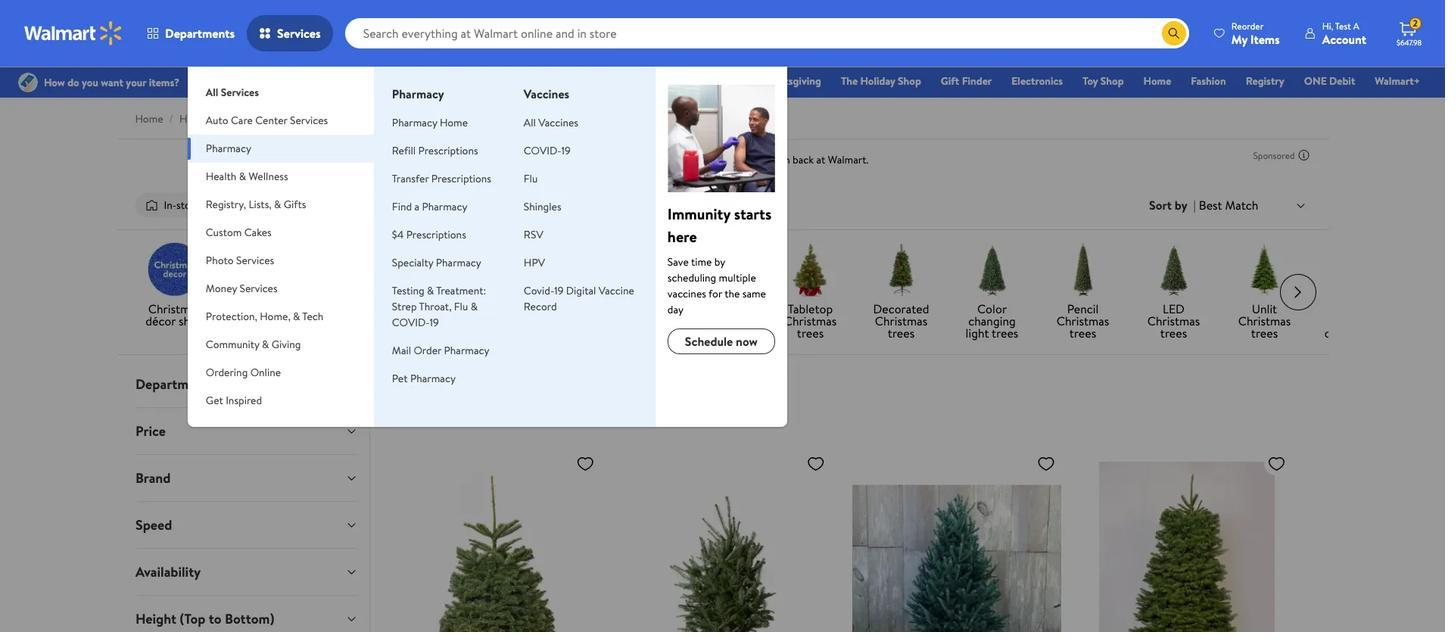 Task type: describe. For each thing, give the bounding box(es) containing it.
$4 prescriptions
[[392, 227, 466, 242]]

transfer prescriptions link
[[392, 171, 491, 186]]

covid-19
[[524, 143, 571, 158]]

christmas inside all christmas trees
[[338, 301, 391, 317]]

pencil christmas trees
[[1057, 301, 1109, 342]]

trees for all christmas trees
[[343, 313, 370, 329]]

vaccine
[[599, 283, 634, 298]]

holiday decor link
[[179, 111, 245, 126]]

health
[[206, 169, 237, 184]]

services for all services
[[221, 85, 259, 100]]

christmas décor shop link
[[135, 242, 214, 330]]

community
[[206, 337, 260, 352]]

1 horizontal spatial shop
[[898, 73, 921, 89]]

25%
[[261, 301, 283, 317]]

electronics link
[[1005, 73, 1070, 89]]

by for trees
[[518, 111, 528, 126]]

2 / from the left
[[251, 111, 255, 126]]

fiber-optic trees link
[[680, 242, 759, 330]]

store
[[176, 198, 200, 213]]

upside
[[595, 301, 631, 317]]

pharmacy inside dropdown button
[[206, 141, 251, 156]]

gift
[[941, 73, 960, 89]]

trees for led christmas trees
[[1161, 325, 1187, 342]]

real christmas tree, noble fir 3/4 ft. image
[[391, 448, 601, 632]]

find
[[392, 199, 412, 214]]

& right lit
[[471, 299, 478, 314]]

throat,
[[419, 299, 452, 314]]

one debit link
[[1298, 73, 1362, 89]]

1 horizontal spatial home
[[440, 115, 468, 130]]

testing & treatment: strep throat, flu & covid-19 link
[[392, 283, 486, 330]]

christmas inside christmas décor shop
[[148, 301, 201, 317]]

& left giving
[[262, 337, 269, 352]]

trees inside pre-lit christmas trees
[[434, 325, 460, 342]]

4 tab from the top
[[123, 502, 369, 548]]

treatment:
[[436, 283, 486, 298]]

& inside dropdown button
[[274, 197, 281, 212]]

1 horizontal spatial holiday
[[861, 73, 896, 89]]

mail order pharmacy
[[392, 343, 490, 358]]

2 decor from the left
[[310, 111, 338, 126]]

online
[[250, 365, 281, 380]]

home / holiday decor / christmas decor
[[135, 111, 338, 126]]

1 horizontal spatial real
[[568, 111, 588, 126]]

refill
[[392, 143, 416, 158]]

money
[[206, 281, 237, 296]]

photo
[[206, 253, 234, 268]]

pharmacy up treatment:
[[436, 255, 481, 270]]

reorder
[[1232, 19, 1264, 32]]

specialty pharmacy link
[[392, 255, 481, 270]]

2 $647.98
[[1397, 17, 1422, 48]]

cakes
[[244, 225, 272, 240]]

covid- inside testing & treatment: strep throat, flu & covid-19
[[392, 315, 430, 330]]

pre-lit christmas trees
[[421, 301, 473, 342]]

christmas inside up to 25% off christmas
[[239, 313, 292, 329]]

services for money services
[[240, 281, 278, 296]]

schedule now link
[[668, 329, 775, 354]]

Walmart Site-Wide search field
[[345, 18, 1189, 48]]

now
[[736, 333, 758, 350]]

ordering
[[206, 365, 248, 380]]

covid-19 digital vaccine record
[[524, 283, 634, 314]]

decorated christmas trees link
[[862, 242, 941, 342]]

christmas inside decorated christmas trees
[[875, 313, 928, 329]]

color changing light trees image
[[965, 242, 1020, 297]]

unlit christmas trees link
[[1225, 242, 1304, 342]]

trees down upside down trees
[[611, 373, 645, 393]]

tech
[[302, 309, 324, 324]]

community & giving
[[206, 337, 301, 352]]

prelit christmas trees image
[[420, 242, 474, 297]]

trees up refill
[[403, 111, 427, 126]]

sort by |
[[1149, 197, 1196, 214]]

ad disclaimer and feedback for skylinedisplayad image
[[1298, 149, 1310, 161]]

2 horizontal spatial shop
[[1101, 73, 1124, 89]]

upside down trees link
[[589, 242, 668, 330]]

registry, lists, & gifts button
[[188, 191, 374, 219]]

1 decor from the left
[[216, 111, 245, 126]]

all services
[[206, 85, 259, 100]]

tree
[[1345, 313, 1367, 329]]

walmart+
[[1375, 73, 1420, 89]]

sort
[[1149, 197, 1172, 214]]

1 horizontal spatial deals
[[648, 373, 684, 393]]

up
[[229, 301, 244, 317]]

home for home / holiday decor / christmas decor
[[135, 111, 163, 126]]

shop all winter savings image
[[238, 242, 293, 297]]

search icon image
[[1168, 27, 1180, 39]]

services right center
[[290, 113, 328, 128]]

christmas décor shop image
[[147, 242, 202, 297]]

decorated
[[873, 301, 929, 317]]

christmas trees by type link
[[443, 111, 552, 126]]

1 vertical spatial real
[[509, 373, 537, 393]]

Search search field
[[345, 18, 1189, 48]]

national plant network real fraser fir 32" to 42" tall fresh cut table top christmas tree with stand image
[[622, 448, 831, 632]]

trees for fiber-optic trees
[[706, 313, 733, 329]]

christmas tree decorations
[[1325, 301, 1387, 342]]

protection, home, & tech button
[[188, 303, 374, 331]]

décor
[[146, 313, 176, 329]]

photo services button
[[188, 247, 374, 275]]

toy shop link
[[1076, 73, 1131, 89]]

next slide for chipmodulewithimages list image
[[1280, 274, 1316, 311]]

up to 25% off christmas
[[229, 301, 301, 329]]

3 / from the left
[[433, 111, 437, 126]]

custom
[[206, 225, 242, 240]]

in-store
[[164, 198, 200, 213]]

pharmacy down order
[[410, 371, 456, 386]]

trees for decorated christmas trees
[[888, 325, 915, 342]]

get inspired button
[[188, 387, 374, 415]]

transfer prescriptions
[[392, 171, 491, 186]]

ordering online button
[[188, 359, 374, 387]]

home,
[[260, 309, 291, 324]]

pharmacy down pre-lit christmas trees
[[444, 343, 490, 358]]

19 inside testing & treatment: strep throat, flu & covid-19
[[430, 315, 439, 330]]

transfer
[[392, 171, 429, 186]]

decorated christmas trees
[[873, 301, 929, 342]]

down
[[634, 301, 662, 317]]

tabletop christmas trees
[[784, 301, 837, 342]]

immunity starts here save time by scheduling multiple vaccines for the same day
[[668, 204, 772, 317]]

trees for pencil christmas trees
[[1070, 325, 1097, 342]]

0 horizontal spatial home link
[[135, 111, 163, 126]]

services inside popup button
[[277, 25, 321, 42]]

find a pharmacy
[[392, 199, 468, 214]]

order
[[414, 343, 442, 358]]

giving
[[272, 337, 301, 352]]

tabletop christmas trees link
[[771, 242, 850, 342]]

off
[[286, 301, 301, 317]]

pre-lit christmas trees link
[[408, 242, 486, 342]]

prescriptions for $4 prescriptions
[[406, 227, 466, 242]]



Task type: locate. For each thing, give the bounding box(es) containing it.
fiber-optic trees image
[[692, 242, 747, 297]]

services inside dropdown button
[[240, 281, 278, 296]]

19 down the all vaccines
[[561, 143, 571, 158]]

friday
[[464, 373, 505, 393]]

1 horizontal spatial covid-
[[524, 143, 561, 158]]

auto care center services
[[206, 113, 328, 128]]

trees up schedule now
[[706, 313, 733, 329]]

holiday down all services
[[179, 111, 214, 126]]

add to favorites list, real christmas tree, noble fir 5/6 ft. image
[[1268, 454, 1286, 473]]

multiple
[[719, 270, 756, 285]]

real
[[568, 111, 588, 126], [509, 373, 537, 393]]

& left tech
[[293, 309, 300, 324]]

services down cakes
[[236, 253, 274, 268]]

hi,
[[1323, 19, 1334, 32]]

color changing light trees link
[[953, 242, 1032, 342]]

1 vertical spatial covid-
[[392, 315, 430, 330]]

2 vertical spatial prescriptions
[[406, 227, 466, 242]]

0 horizontal spatial shop
[[388, 373, 422, 393]]

starts
[[734, 204, 772, 224]]

rsv link
[[524, 227, 543, 242]]

testing
[[392, 283, 425, 298]]

all christmas trees link
[[317, 242, 396, 330]]

lit
[[453, 301, 464, 317]]

2 horizontal spatial home
[[1144, 73, 1172, 89]]

shop
[[898, 73, 921, 89], [1101, 73, 1124, 89], [388, 373, 422, 393]]

finder
[[962, 73, 992, 89]]

trees inside tabletop christmas trees
[[797, 325, 824, 342]]

center
[[255, 113, 287, 128]]

real christmas tree, noble fir 5/6 ft. image
[[1083, 448, 1292, 632]]

/ left center
[[251, 111, 255, 126]]

1 vertical spatial holiday
[[179, 111, 214, 126]]

a
[[1354, 19, 1360, 32]]

trees inside pencil christmas trees
[[1070, 325, 1097, 342]]

1 / from the left
[[169, 111, 173, 126]]

19 left 'digital'
[[554, 283, 564, 298]]

19 for covid-
[[561, 143, 571, 158]]

2023
[[688, 373, 721, 393]]

1 horizontal spatial home link
[[1137, 73, 1178, 89]]

money services
[[206, 281, 278, 296]]

0 horizontal spatial flu
[[454, 299, 468, 314]]

5 tab from the top
[[123, 549, 369, 595]]

immunity
[[668, 204, 731, 224]]

to
[[247, 301, 259, 317]]

trees down unlit at the right of the page
[[1252, 325, 1278, 342]]

tabletop christmas trees image
[[783, 242, 838, 297]]

gifts
[[284, 197, 306, 212]]

pharmacy home link
[[392, 115, 468, 130]]

0 horizontal spatial real
[[509, 373, 537, 393]]

decor up the pharmacy dropdown button
[[310, 111, 338, 126]]

0 vertical spatial vaccines
[[524, 86, 570, 102]]

prescriptions up transfer prescriptions link at left top
[[418, 143, 478, 158]]

2
[[1413, 17, 1418, 30]]

trees down color
[[992, 325, 1019, 342]]

1 vertical spatial home link
[[135, 111, 163, 126]]

4 / from the left
[[558, 111, 562, 126]]

trees inside 'unlit christmas trees'
[[1252, 325, 1278, 342]]

/ left holiday decor link
[[169, 111, 173, 126]]

trees down vaccine
[[615, 313, 642, 329]]

services up home / holiday decor / christmas decor
[[221, 85, 259, 100]]

registry link
[[1239, 73, 1292, 89]]

all inside all christmas trees
[[322, 301, 335, 317]]

christmas inside 'christmas tree decorations'
[[1329, 301, 1382, 317]]

2 tab from the top
[[123, 408, 369, 454]]

pharmacy home
[[392, 115, 468, 130]]

flocked christmas trees image
[[511, 242, 565, 297]]

by inside immunity starts here save time by scheduling multiple vaccines for the same day
[[715, 254, 725, 270]]

trees for tabletop christmas trees
[[797, 325, 824, 342]]

by left type on the top of page
[[518, 111, 528, 126]]

departments button
[[135, 15, 247, 51]]

departments
[[165, 25, 235, 42]]

&
[[686, 73, 694, 89], [239, 169, 246, 184], [274, 197, 281, 212], [427, 283, 434, 298], [471, 299, 478, 314], [293, 309, 300, 324], [262, 337, 269, 352]]

prescriptions up specialty pharmacy link
[[406, 227, 466, 242]]

custom cakes button
[[188, 219, 374, 247]]

christmas inside "link"
[[1148, 313, 1200, 329]]

auto
[[206, 113, 228, 128]]

pencil christmas trees link
[[1044, 242, 1123, 342]]

shingles
[[524, 199, 562, 214]]

services up to
[[240, 281, 278, 296]]

trees down led
[[1161, 325, 1187, 342]]

prescriptions for refill prescriptions
[[418, 143, 478, 158]]

color changing light trees
[[966, 301, 1019, 342]]

flocked christmas trees link
[[499, 242, 577, 342]]

pharmacy
[[392, 86, 444, 102], [392, 115, 437, 130], [206, 141, 251, 156], [422, 199, 468, 214], [436, 255, 481, 270], [444, 343, 490, 358], [410, 371, 456, 386]]

add to favorites list, real christmas tree, noble fir 3/4 ft. image
[[576, 454, 595, 473]]

wellness
[[249, 169, 288, 184]]

home left holiday decor link
[[135, 111, 163, 126]]

schedule now
[[685, 333, 758, 350]]

19 inside "covid-19 digital vaccine record"
[[554, 283, 564, 298]]

home up refill prescriptions
[[440, 115, 468, 130]]

trees for upside down trees
[[615, 313, 642, 329]]

shop down "mail"
[[388, 373, 422, 393]]

1 horizontal spatial all
[[322, 301, 335, 317]]

all christmas trees
[[322, 301, 391, 329]]

covid- down strep
[[392, 315, 430, 330]]

vaccines up covid-19 link
[[539, 115, 578, 130]]

pharmacy up the pharmacy home link
[[392, 86, 444, 102]]

rsv
[[524, 227, 543, 242]]

decor
[[216, 111, 245, 126], [310, 111, 338, 126]]

national plant network real fraser fir 5' tall fresh cut christmas tree image
[[852, 448, 1062, 632]]

0 vertical spatial holiday
[[861, 73, 896, 89]]

& right health
[[239, 169, 246, 184]]

real right friday
[[509, 373, 537, 393]]

2 vertical spatial 19
[[430, 315, 439, 330]]

home down the search icon
[[1144, 73, 1172, 89]]

schedule
[[685, 333, 733, 350]]

trees inside led christmas trees
[[1161, 325, 1187, 342]]

shop left gift
[[898, 73, 921, 89]]

pharmacy image
[[668, 85, 775, 192]]

prescriptions down refill prescriptions link
[[431, 171, 491, 186]]

flu inside testing & treatment: strep throat, flu & covid-19
[[454, 299, 468, 314]]

trees inside color changing light trees
[[992, 325, 1019, 342]]

& up throat,
[[427, 283, 434, 298]]

shop black friday real christmas trees deals 2023
[[388, 373, 721, 393]]

0 vertical spatial 19
[[561, 143, 571, 158]]

deals up real christmas trees link
[[602, 73, 627, 89]]

holiday right the
[[861, 73, 896, 89]]

1 vertical spatial prescriptions
[[431, 171, 491, 186]]

same
[[743, 286, 766, 301]]

& right grocery
[[686, 73, 694, 89]]

0 horizontal spatial all
[[206, 85, 218, 100]]

home for home
[[1144, 73, 1172, 89]]

3 tab from the top
[[123, 455, 369, 501]]

here
[[668, 226, 697, 247]]

flu up "shingles"
[[524, 171, 538, 186]]

flocked christmas trees
[[512, 301, 564, 342]]

0 vertical spatial covid-
[[524, 143, 561, 158]]

sponsored
[[1254, 149, 1295, 162]]

real christmas trees link
[[568, 111, 663, 126]]

for
[[709, 286, 722, 301]]

0 vertical spatial by
[[518, 111, 528, 126]]

& left gifts
[[274, 197, 281, 212]]

care
[[231, 113, 253, 128]]

covid-
[[524, 283, 554, 298]]

1 horizontal spatial flu
[[524, 171, 538, 186]]

toy
[[1083, 73, 1098, 89]]

shop right toy
[[1101, 73, 1124, 89]]

pharmacy up refill
[[392, 115, 437, 130]]

sort and filter section element
[[117, 181, 1328, 229]]

unlit christmas trees image
[[1238, 242, 1292, 297]]

1 vertical spatial vaccines
[[539, 115, 578, 130]]

all for all vaccines
[[524, 115, 536, 130]]

by inside sort and filter section "element"
[[1175, 197, 1188, 214]]

services up all services link
[[277, 25, 321, 42]]

deals link
[[595, 73, 634, 89]]

0 horizontal spatial holiday
[[179, 111, 214, 126]]

by left |
[[1175, 197, 1188, 214]]

all christmas trees image
[[329, 242, 384, 297]]

trees inside fiber-optic trees
[[706, 313, 733, 329]]

all vaccines link
[[524, 115, 578, 130]]

pharmacy right a
[[422, 199, 468, 214]]

trees inside upside down trees
[[615, 313, 642, 329]]

trees up "mail order pharmacy" link
[[434, 325, 460, 342]]

pharmacy up health
[[206, 141, 251, 156]]

0 vertical spatial home link
[[1137, 73, 1178, 89]]

0 horizontal spatial deals
[[602, 73, 627, 89]]

trees inside flocked christmas trees
[[525, 325, 551, 342]]

the
[[841, 73, 858, 89]]

gift finder
[[941, 73, 992, 89]]

all services link
[[188, 67, 374, 107]]

up to 25% off christmas link
[[226, 242, 305, 330]]

essentials
[[696, 73, 741, 89]]

6 tab from the top
[[123, 596, 369, 632]]

19 down throat,
[[430, 315, 439, 330]]

/
[[169, 111, 173, 126], [251, 111, 255, 126], [433, 111, 437, 126], [558, 111, 562, 126]]

decor down all services
[[216, 111, 245, 126]]

1 vertical spatial deals
[[648, 373, 684, 393]]

/ right type on the top of page
[[558, 111, 562, 126]]

lists,
[[249, 197, 272, 212]]

add to favorites list, national plant network real fraser fir 5' tall fresh cut christmas tree image
[[1037, 454, 1056, 473]]

custom cakes
[[206, 225, 272, 240]]

led christmas trees image
[[1147, 242, 1201, 297]]

trees left type on the top of page
[[491, 111, 515, 126]]

1 vertical spatial 19
[[554, 283, 564, 298]]

auto care center services button
[[188, 107, 374, 135]]

trees for unlit christmas trees
[[1252, 325, 1278, 342]]

gift finder link
[[934, 73, 999, 89]]

trees inside decorated christmas trees
[[888, 325, 915, 342]]

/ up refill prescriptions
[[433, 111, 437, 126]]

trees right tech
[[343, 313, 370, 329]]

home link left holiday decor link
[[135, 111, 163, 126]]

by right the time
[[715, 254, 725, 270]]

pharmacy button
[[188, 135, 374, 163]]

by for starts
[[715, 254, 725, 270]]

money services button
[[188, 275, 374, 303]]

2 vertical spatial all
[[322, 301, 335, 317]]

1 tab from the top
[[123, 361, 369, 407]]

upside down trees image
[[602, 242, 656, 297]]

covid- down the all vaccines
[[524, 143, 561, 158]]

grocery & essentials link
[[640, 73, 748, 89]]

fashion
[[1191, 73, 1226, 89]]

1 vertical spatial flu
[[454, 299, 468, 314]]

pencil
[[1067, 301, 1099, 317]]

1 vertical spatial by
[[1175, 197, 1188, 214]]

christmas décor shop
[[146, 301, 203, 329]]

registry,
[[206, 197, 246, 212]]

deals inside deals link
[[602, 73, 627, 89]]

0 vertical spatial prescriptions
[[418, 143, 478, 158]]

2 horizontal spatial all
[[524, 115, 536, 130]]

walmart image
[[24, 21, 123, 45]]

19 for covid-
[[554, 283, 564, 298]]

covid-19 digital vaccine record link
[[524, 283, 634, 314]]

1 vertical spatial all
[[524, 115, 536, 130]]

decorated christmas trees image
[[874, 242, 929, 297]]

trees for flocked christmas trees
[[525, 325, 551, 342]]

0 horizontal spatial by
[[518, 111, 528, 126]]

0 vertical spatial real
[[568, 111, 588, 126]]

find a pharmacy link
[[392, 199, 468, 214]]

in-store button
[[135, 193, 217, 217]]

real right type on the top of page
[[568, 111, 588, 126]]

prescriptions for transfer prescriptions
[[431, 171, 491, 186]]

trees down pencil on the right of page
[[1070, 325, 1097, 342]]

save
[[668, 254, 689, 270]]

trees inside all christmas trees
[[343, 313, 370, 329]]

pencil christmas trees image
[[1056, 242, 1110, 297]]

2 horizontal spatial by
[[1175, 197, 1188, 214]]

health & wellness button
[[188, 163, 374, 191]]

0 vertical spatial flu
[[524, 171, 538, 186]]

0 horizontal spatial covid-
[[392, 315, 430, 330]]

all for all christmas trees
[[322, 301, 335, 317]]

$647.98
[[1397, 37, 1422, 48]]

christmas tree decorations link
[[1316, 242, 1395, 342]]

1 horizontal spatial decor
[[310, 111, 338, 126]]

christmas trees link
[[355, 111, 427, 126]]

all for all services
[[206, 85, 218, 100]]

0 horizontal spatial home
[[135, 111, 163, 126]]

refill prescriptions link
[[392, 143, 478, 158]]

vaccines up type on the top of page
[[524, 86, 570, 102]]

protection,
[[206, 309, 257, 324]]

add to favorites list, national plant network real fraser fir 32" to 42" tall fresh cut table top christmas tree with stand image
[[807, 454, 825, 473]]

0 horizontal spatial decor
[[216, 111, 245, 126]]

deals left 2023
[[648, 373, 684, 393]]

refill prescriptions
[[392, 143, 478, 158]]

0 vertical spatial deals
[[602, 73, 627, 89]]

tab
[[123, 361, 369, 407], [123, 408, 369, 454], [123, 455, 369, 501], [123, 502, 369, 548], [123, 549, 369, 595], [123, 596, 369, 632]]

hi, test a account
[[1323, 19, 1367, 47]]

home link down the search icon
[[1137, 73, 1178, 89]]

color
[[977, 301, 1007, 317]]

trees down grocery
[[639, 111, 663, 126]]

trees down tabletop
[[797, 325, 824, 342]]

1 horizontal spatial by
[[715, 254, 725, 270]]

0 vertical spatial all
[[206, 85, 218, 100]]

shop
[[179, 313, 203, 329]]

services for photo services
[[236, 253, 274, 268]]

trees down flocked
[[525, 325, 551, 342]]

2 vertical spatial by
[[715, 254, 725, 270]]

flu down treatment:
[[454, 299, 468, 314]]

trees down decorated
[[888, 325, 915, 342]]



Task type: vqa. For each thing, say whether or not it's contained in the screenshot.
next media item image
no



